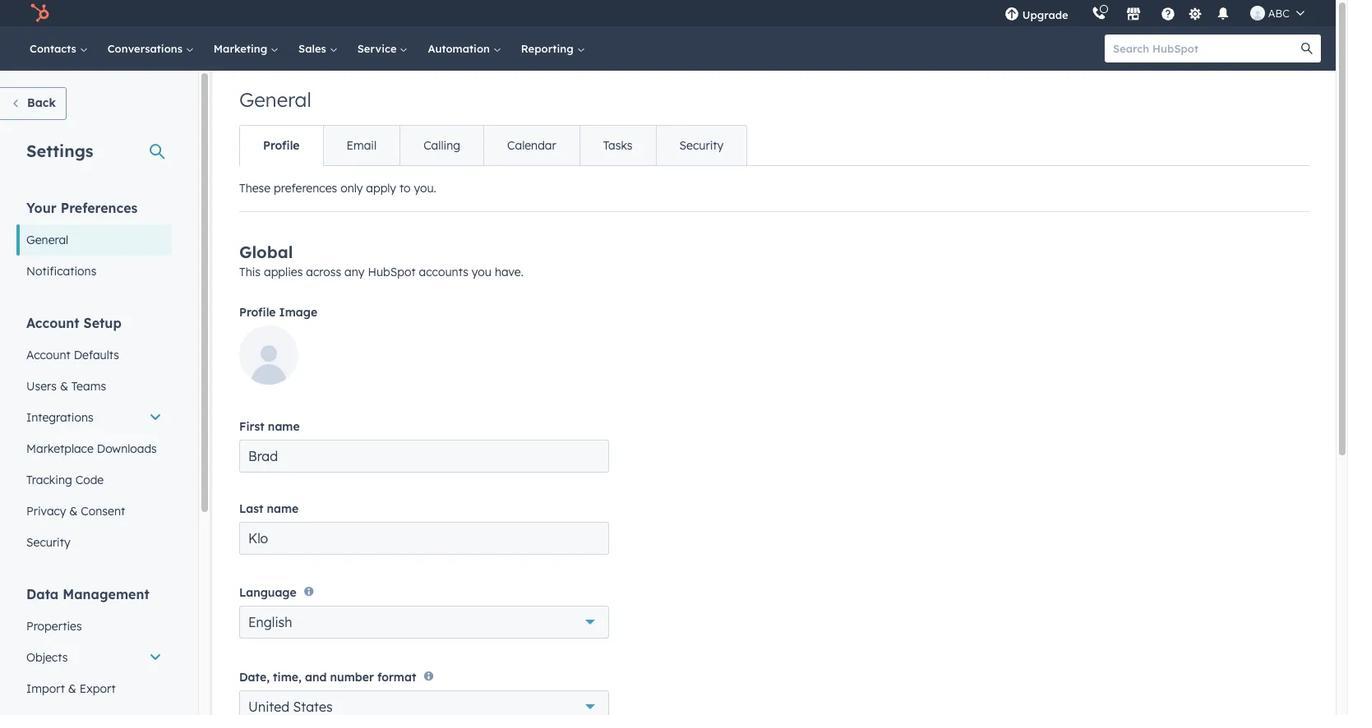 Task type: vqa. For each thing, say whether or not it's contained in the screenshot.
'Last name'
yes



Task type: locate. For each thing, give the bounding box(es) containing it.
navigation containing profile
[[239, 125, 747, 166]]

0 horizontal spatial security
[[26, 535, 70, 550]]

notifications image
[[1215, 7, 1230, 22]]

& inside the data management element
[[68, 681, 76, 696]]

united
[[248, 698, 289, 715]]

reporting link
[[511, 26, 595, 71]]

0 vertical spatial profile
[[263, 138, 300, 153]]

upgrade
[[1022, 8, 1068, 21]]

help button
[[1154, 0, 1182, 26]]

any
[[344, 265, 365, 279]]

conversations
[[107, 42, 186, 55]]

2 vertical spatial &
[[68, 681, 76, 696]]

profile inside "link"
[[263, 138, 300, 153]]

teams
[[71, 379, 106, 394]]

Last name text field
[[239, 522, 609, 555]]

first name
[[239, 419, 300, 434]]

1 horizontal spatial general
[[239, 87, 311, 112]]

account setup element
[[16, 314, 172, 558]]

abc button
[[1240, 0, 1314, 26]]

0 vertical spatial &
[[60, 379, 68, 394]]

time,
[[273, 670, 302, 684]]

to
[[399, 181, 411, 196]]

& for export
[[68, 681, 76, 696]]

name right the last
[[267, 501, 299, 516]]

account defaults link
[[16, 339, 172, 371]]

account setup
[[26, 315, 121, 331]]

calling icon image
[[1091, 7, 1106, 21]]

back
[[27, 95, 56, 110]]

this
[[239, 265, 261, 279]]

profile for profile
[[263, 138, 300, 153]]

account
[[26, 315, 79, 331], [26, 348, 71, 362]]

automation
[[428, 42, 493, 55]]

privacy & consent link
[[16, 496, 172, 527]]

& for teams
[[60, 379, 68, 394]]

0 horizontal spatial general
[[26, 233, 68, 247]]

calendar
[[507, 138, 556, 153]]

tracking code link
[[16, 464, 172, 496]]

marketplace downloads
[[26, 441, 157, 456]]

preferences
[[274, 181, 337, 196]]

profile
[[263, 138, 300, 153], [239, 305, 276, 320]]

profile for profile image
[[239, 305, 276, 320]]

have.
[[495, 265, 523, 279]]

1 vertical spatial account
[[26, 348, 71, 362]]

menu containing abc
[[993, 0, 1316, 26]]

marketplaces button
[[1116, 0, 1151, 26]]

name for last name
[[267, 501, 299, 516]]

general inside the your preferences element
[[26, 233, 68, 247]]

& right "users"
[[60, 379, 68, 394]]

1 vertical spatial &
[[69, 504, 78, 519]]

account up account defaults
[[26, 315, 79, 331]]

you.
[[414, 181, 436, 196]]

security inside navigation
[[679, 138, 723, 153]]

profile left image at the left top
[[239, 305, 276, 320]]

integrations button
[[16, 402, 172, 433]]

notifications
[[26, 264, 96, 279]]

navigation
[[239, 125, 747, 166]]

states
[[293, 698, 333, 715]]

0 vertical spatial security link
[[656, 126, 746, 165]]

tracking
[[26, 473, 72, 487]]

1 vertical spatial name
[[267, 501, 299, 516]]

sales
[[298, 42, 329, 55]]

abc
[[1268, 7, 1290, 20]]

security link
[[656, 126, 746, 165], [16, 527, 172, 558]]

settings image
[[1188, 7, 1203, 22]]

1 horizontal spatial security
[[679, 138, 723, 153]]

notifications button
[[1209, 0, 1237, 26]]

0 vertical spatial account
[[26, 315, 79, 331]]

only
[[340, 181, 363, 196]]

data
[[26, 586, 59, 602]]

properties
[[26, 619, 82, 634]]

name for first name
[[268, 419, 300, 434]]

objects button
[[16, 642, 172, 673]]

global
[[239, 242, 293, 262]]

help image
[[1160, 7, 1175, 22]]

2 account from the top
[[26, 348, 71, 362]]

email link
[[323, 126, 400, 165]]

code
[[75, 473, 104, 487]]

language
[[239, 586, 297, 600]]

united states button
[[239, 690, 609, 715]]

1 account from the top
[[26, 315, 79, 331]]

account defaults
[[26, 348, 119, 362]]

preferences
[[61, 200, 138, 216]]

data management element
[[16, 585, 172, 715]]

general
[[239, 87, 311, 112], [26, 233, 68, 247]]

1 vertical spatial profile
[[239, 305, 276, 320]]

0 vertical spatial security
[[679, 138, 723, 153]]

general up profile "link"
[[239, 87, 311, 112]]

general down the your
[[26, 233, 68, 247]]

1 vertical spatial general
[[26, 233, 68, 247]]

notifications link
[[16, 256, 172, 287]]

united states
[[248, 698, 333, 715]]

& right the privacy
[[69, 504, 78, 519]]

menu
[[993, 0, 1316, 26]]

contacts
[[30, 42, 79, 55]]

service link
[[347, 26, 418, 71]]

profile image
[[239, 305, 317, 320]]

& left export
[[68, 681, 76, 696]]

&
[[60, 379, 68, 394], [69, 504, 78, 519], [68, 681, 76, 696]]

0 vertical spatial name
[[268, 419, 300, 434]]

account up "users"
[[26, 348, 71, 362]]

security
[[679, 138, 723, 153], [26, 535, 70, 550]]

defaults
[[74, 348, 119, 362]]

name right "first"
[[268, 419, 300, 434]]

data management
[[26, 586, 149, 602]]

consent
[[81, 504, 125, 519]]

First name text field
[[239, 440, 609, 473]]

0 horizontal spatial security link
[[16, 527, 172, 558]]

0 vertical spatial general
[[239, 87, 311, 112]]

1 vertical spatial security
[[26, 535, 70, 550]]

security inside "account setup" element
[[26, 535, 70, 550]]

1 vertical spatial security link
[[16, 527, 172, 558]]

general link
[[16, 224, 172, 256]]

profile up preferences
[[263, 138, 300, 153]]

users
[[26, 379, 57, 394]]



Task type: describe. For each thing, give the bounding box(es) containing it.
english
[[248, 614, 292, 631]]

marketing link
[[204, 26, 289, 71]]

back link
[[0, 87, 67, 120]]

security for security link to the right
[[679, 138, 723, 153]]

date,
[[239, 670, 270, 684]]

settings
[[26, 141, 93, 161]]

tracking code
[[26, 473, 104, 487]]

and
[[305, 670, 327, 684]]

management
[[63, 586, 149, 602]]

hubspot image
[[30, 3, 49, 23]]

conversations link
[[98, 26, 204, 71]]

downloads
[[97, 441, 157, 456]]

service
[[357, 42, 400, 55]]

these
[[239, 181, 271, 196]]

calling
[[423, 138, 460, 153]]

upgrade image
[[1004, 7, 1019, 22]]

across
[[306, 265, 341, 279]]

edit button
[[239, 325, 298, 390]]

calling icon button
[[1085, 2, 1113, 24]]

tasks link
[[579, 126, 656, 165]]

last name
[[239, 501, 299, 516]]

email
[[346, 138, 377, 153]]

1 horizontal spatial security link
[[656, 126, 746, 165]]

account for account defaults
[[26, 348, 71, 362]]

import
[[26, 681, 65, 696]]

format
[[377, 670, 416, 684]]

marketing
[[214, 42, 270, 55]]

& for consent
[[69, 504, 78, 519]]

import & export
[[26, 681, 116, 696]]

automation link
[[418, 26, 511, 71]]

first
[[239, 419, 264, 434]]

profile link
[[240, 126, 323, 165]]

calendar link
[[483, 126, 579, 165]]

search image
[[1301, 43, 1313, 54]]

date, time, and number format
[[239, 670, 416, 684]]

hubspot link
[[20, 3, 62, 23]]

last
[[239, 501, 263, 516]]

you
[[472, 265, 492, 279]]

your preferences
[[26, 200, 138, 216]]

import & export link
[[16, 673, 172, 704]]

your
[[26, 200, 57, 216]]

settings link
[[1185, 5, 1206, 22]]

calling link
[[400, 126, 483, 165]]

search button
[[1293, 35, 1321, 62]]

english button
[[239, 606, 609, 639]]

setup
[[83, 315, 121, 331]]

privacy
[[26, 504, 66, 519]]

properties link
[[16, 611, 172, 642]]

brad klo image
[[1250, 6, 1265, 21]]

sales link
[[289, 26, 347, 71]]

applies
[[264, 265, 303, 279]]

marketplace
[[26, 441, 94, 456]]

privacy & consent
[[26, 504, 125, 519]]

accounts
[[419, 265, 468, 279]]

reporting
[[521, 42, 577, 55]]

number
[[330, 670, 374, 684]]

tasks
[[603, 138, 633, 153]]

security for the bottommost security link
[[26, 535, 70, 550]]

these preferences only apply to you.
[[239, 181, 436, 196]]

account for account setup
[[26, 315, 79, 331]]

contacts link
[[20, 26, 98, 71]]

marketplaces image
[[1126, 7, 1141, 22]]

Search HubSpot search field
[[1105, 35, 1306, 62]]

export
[[80, 681, 116, 696]]

apply
[[366, 181, 396, 196]]

your preferences element
[[16, 199, 172, 287]]

hubspot
[[368, 265, 416, 279]]

users & teams
[[26, 379, 106, 394]]

integrations
[[26, 410, 93, 425]]

image
[[279, 305, 317, 320]]

users & teams link
[[16, 371, 172, 402]]



